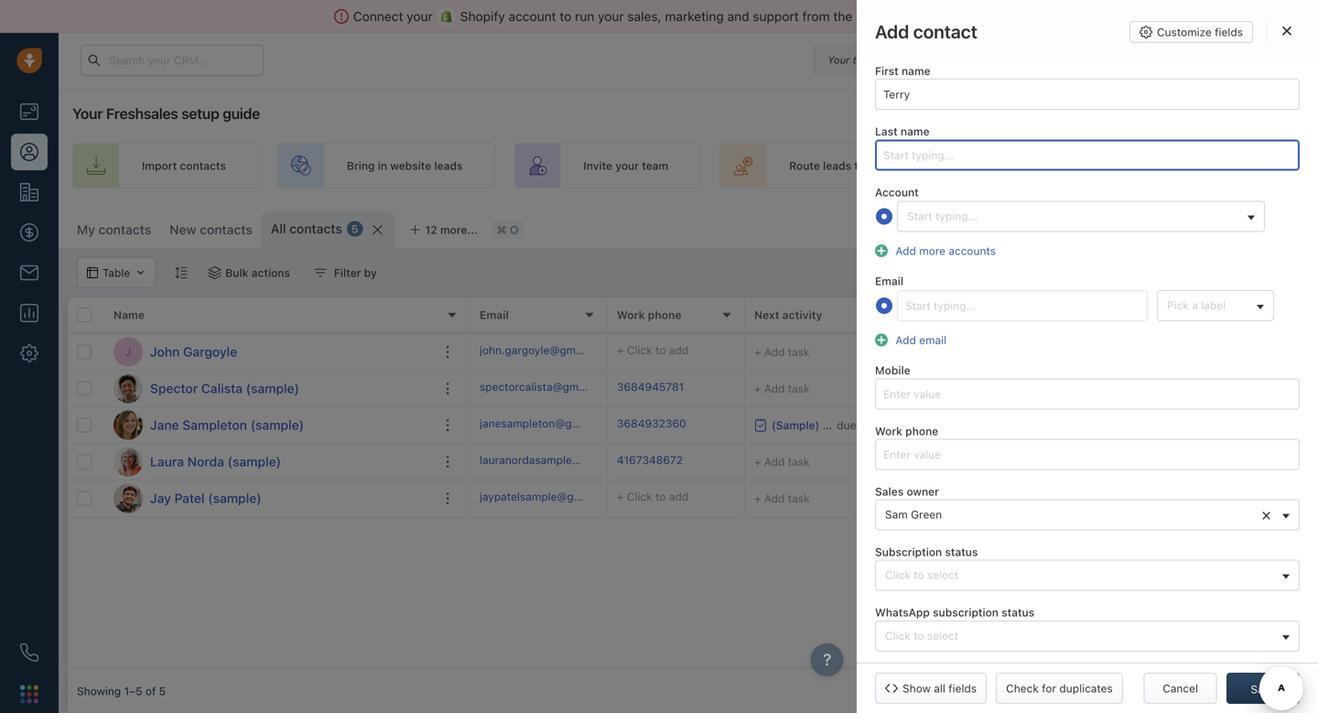 Task type: describe. For each thing, give the bounding box(es) containing it.
explore plans
[[983, 54, 1054, 66]]

green inside add contact dialog
[[911, 508, 943, 521]]

12
[[425, 223, 438, 236]]

(sample) for laura norda (sample)
[[228, 454, 281, 469]]

37
[[892, 453, 909, 470]]

account
[[509, 9, 556, 24]]

import for import contacts button
[[1078, 221, 1113, 234]]

freshworks switcher image
[[20, 685, 38, 704]]

sam inside add contact dialog
[[886, 508, 908, 521]]

laura norda (sample) link
[[150, 453, 281, 471]]

click to select for subscription
[[886, 569, 959, 582]]

contacts down the "setup"
[[180, 159, 226, 172]]

1 horizontal spatial owner
[[1199, 309, 1232, 321]]

fields inside customize fields button
[[1215, 26, 1244, 38]]

your for your trial ends in 21 days
[[828, 54, 850, 66]]

explore plans link
[[973, 49, 1064, 71]]

last name
[[876, 125, 930, 138]]

janesampleton@gmail.com link
[[480, 416, 618, 435]]

3684932360 link
[[617, 416, 687, 435]]

click down whatsapp
[[886, 629, 911, 642]]

invite
[[584, 159, 613, 172]]

filter by
[[334, 267, 377, 279]]

container_wx8msf4aqz5i3rn1 image
[[314, 267, 327, 279]]

create sales sequence link
[[973, 143, 1195, 189]]

your right invite at the left top
[[616, 159, 639, 172]]

import contacts for import contacts button
[[1078, 221, 1162, 234]]

gargoyle
[[183, 344, 237, 359]]

name for last name
[[901, 125, 930, 138]]

0 horizontal spatial work phone
[[617, 309, 682, 321]]

by
[[364, 267, 377, 279]]

task for 54
[[788, 382, 810, 395]]

3684945781
[[617, 380, 684, 393]]

contact
[[1260, 221, 1300, 234]]

owner inside add contact dialog
[[907, 485, 940, 498]]

spector calista (sample)
[[150, 381, 300, 396]]

12 more...
[[425, 223, 478, 236]]

jay patel (sample)
[[150, 491, 262, 506]]

phone inside add contact dialog
[[906, 425, 939, 438]]

start typing... button
[[898, 201, 1266, 232]]

guide
[[223, 105, 260, 122]]

mobile
[[876, 364, 911, 377]]

filter by button
[[302, 257, 389, 288]]

46
[[892, 416, 911, 434]]

your freshsales setup guide
[[72, 105, 260, 122]]

add email link
[[891, 334, 947, 347]]

Search your CRM... text field
[[81, 45, 264, 76]]

for
[[1042, 682, 1057, 695]]

add more accounts
[[896, 245, 996, 257]]

task for 73
[[788, 346, 810, 359]]

click to select button for whatsapp subscription status
[[876, 621, 1300, 652]]

add contact button
[[1211, 212, 1310, 243]]

accounts
[[949, 245, 996, 257]]

connect your
[[353, 9, 433, 24]]

add more accounts link
[[891, 245, 996, 257]]

pick a label
[[1168, 299, 1226, 312]]

add for 18
[[669, 490, 689, 503]]

check
[[1007, 682, 1039, 695]]

add for 73
[[669, 344, 689, 357]]

name for first name
[[902, 65, 931, 77]]

from
[[803, 9, 830, 24]]

0 horizontal spatial status
[[946, 546, 978, 559]]

+ add task for 73
[[755, 346, 810, 359]]

0 vertical spatial sales owner
[[1167, 309, 1232, 321]]

jay patel (sample) link
[[150, 490, 262, 508]]

select for subscription
[[928, 629, 959, 642]]

add contact
[[1236, 221, 1300, 234]]

5 inside all contacts 5
[[351, 222, 359, 235]]

press space to select this row. row containing spector calista (sample)
[[68, 371, 471, 408]]

sam inside row group
[[1189, 492, 1211, 505]]

add inside add email 'button'
[[896, 334, 917, 347]]

up
[[1304, 159, 1317, 172]]

marketing
[[665, 9, 724, 24]]

import contacts link
[[72, 143, 259, 189]]

your for your freshsales setup guide
[[72, 105, 103, 122]]

contacts inside button
[[1116, 221, 1162, 234]]

jane
[[150, 418, 179, 433]]

1 leads from the left
[[435, 159, 463, 172]]

john.gargoyle@gmail.com link
[[480, 342, 613, 362]]

last
[[876, 125, 898, 138]]

import for the import contacts link
[[142, 159, 177, 172]]

show
[[903, 682, 931, 695]]

(sample) for jay patel (sample)
[[208, 491, 262, 506]]

Last name text field
[[876, 139, 1300, 171]]

john
[[150, 344, 180, 359]]

filter
[[334, 267, 361, 279]]

bulk actions
[[226, 267, 290, 279]]

ends
[[875, 54, 898, 66]]

all
[[271, 221, 286, 236]]

press space to select this row. row containing john gargoyle
[[68, 334, 471, 371]]

save
[[1251, 683, 1276, 696]]

import contacts group
[[1053, 212, 1202, 243]]

add contact dialog
[[857, 0, 1319, 713]]

freshsales
[[106, 105, 178, 122]]

label
[[1202, 299, 1226, 312]]

+ add task for 37
[[755, 456, 810, 468]]

name row
[[68, 298, 471, 334]]

Work phone text field
[[876, 439, 1300, 470]]

j image for jane sampleton (sample)
[[114, 411, 143, 440]]

check for duplicates button
[[997, 673, 1124, 704]]

next
[[755, 309, 780, 321]]

john gargoyle
[[150, 344, 237, 359]]

team inside invite your team link
[[642, 159, 669, 172]]

add down "work phone" text field
[[1081, 492, 1101, 505]]

subscription status
[[876, 546, 978, 559]]

start
[[908, 210, 933, 223]]

+ click to add
[[1029, 492, 1101, 505]]

add email button
[[876, 332, 953, 349]]

press space to select this row. row containing jay patel (sample)
[[68, 481, 471, 517]]

press space to select this row. row containing 73
[[471, 334, 1319, 371]]

customize fields button
[[1130, 21, 1254, 43]]

12 more... button
[[400, 217, 488, 243]]

john.gargoyle@gmail.com
[[480, 344, 613, 357]]

+ add task for 54
[[755, 382, 810, 395]]

green inside 'press space to select this row.' row
[[1214, 492, 1246, 505]]

explore
[[983, 54, 1023, 66]]

press space to select this row. row containing laura norda (sample)
[[68, 444, 471, 481]]

send email image
[[1148, 55, 1160, 67]]

your right the connect
[[407, 9, 433, 24]]

plans
[[1026, 54, 1054, 66]]

new
[[170, 222, 196, 237]]

73
[[892, 343, 909, 360]]

your right run
[[598, 9, 624, 24]]

laura norda (sample)
[[150, 454, 281, 469]]

of
[[145, 685, 156, 698]]

customize table
[[946, 221, 1032, 234]]

sam green inside add contact dialog
[[886, 508, 943, 521]]

check for duplicates
[[1007, 682, 1113, 695]]

0 horizontal spatial in
[[378, 159, 387, 172]]

duplicates
[[1060, 682, 1113, 695]]

phone image
[[20, 644, 38, 662]]

jaypatelsample@gmail.com
[[480, 490, 620, 503]]

21
[[912, 54, 923, 66]]

more
[[920, 245, 946, 257]]

press space to select this row. row containing jane sampleton (sample)
[[68, 408, 471, 444]]

john.gargoyle@gmail.com + click to add
[[480, 344, 689, 357]]

customize table button
[[917, 212, 1044, 243]]

click to select for whatsapp
[[886, 629, 959, 642]]

press space to select this row. row containing 46
[[471, 408, 1319, 444]]

(sample) for spector calista (sample)
[[246, 381, 300, 396]]

the
[[834, 9, 853, 24]]

your trial ends in 21 days
[[828, 54, 948, 66]]

subscription
[[933, 606, 999, 619]]

l image
[[114, 447, 143, 477]]

2 cell from the left
[[1158, 334, 1295, 370]]

contacts right all
[[290, 221, 342, 236]]



Task type: locate. For each thing, give the bounding box(es) containing it.
4167348672 link
[[617, 452, 683, 472]]

j image left the jane
[[114, 411, 143, 440]]

1 vertical spatial click to select button
[[876, 621, 1300, 652]]

jaypatelsample@gmail.com link
[[480, 489, 620, 508]]

0 horizontal spatial import
[[142, 159, 177, 172]]

in
[[901, 54, 909, 66], [378, 159, 387, 172]]

set
[[1283, 159, 1301, 172]]

spectorcalista@gmail.com
[[480, 380, 616, 393]]

1 + add task from the top
[[755, 346, 810, 359]]

1 horizontal spatial work
[[876, 425, 903, 438]]

1 vertical spatial your
[[72, 105, 103, 122]]

1 vertical spatial click to select
[[886, 629, 959, 642]]

3 cell from the left
[[1295, 334, 1319, 370]]

0 vertical spatial your
[[828, 54, 850, 66]]

4 + add task from the top
[[755, 492, 810, 505]]

1 row group from the left
[[68, 334, 471, 517]]

contacts right new
[[200, 222, 253, 237]]

press space to select this row. row containing 18
[[471, 481, 1319, 517]]

0 horizontal spatial phone
[[648, 309, 682, 321]]

j
[[125, 346, 131, 358]]

sam green left ×
[[1189, 492, 1246, 505]]

0 vertical spatial sam green
[[1189, 492, 1246, 505]]

2 team from the left
[[895, 159, 922, 172]]

press space to select this row. row
[[68, 334, 471, 371], [471, 334, 1319, 371], [68, 371, 471, 408], [471, 371, 1319, 408], [68, 408, 471, 444], [471, 408, 1319, 444], [68, 444, 471, 481], [471, 444, 1319, 481], [68, 481, 471, 517], [471, 481, 1319, 517]]

1 horizontal spatial sales
[[1167, 309, 1196, 321]]

1 horizontal spatial sales owner
[[1167, 309, 1232, 321]]

click up 3684945781
[[627, 344, 653, 357]]

(sample) down jane sampleton (sample) link at bottom
[[228, 454, 281, 469]]

add email
[[896, 334, 947, 347]]

1 horizontal spatial import
[[1078, 221, 1113, 234]]

row group containing john gargoyle
[[68, 334, 471, 517]]

work inside add contact dialog
[[876, 425, 903, 438]]

click to select button for subscription status
[[876, 560, 1300, 591]]

owner down 37
[[907, 485, 940, 498]]

customize up 'accounts'
[[946, 221, 1002, 234]]

0 horizontal spatial sales
[[876, 485, 904, 498]]

0 vertical spatial in
[[901, 54, 909, 66]]

grid
[[68, 298, 1319, 669]]

work phone up 3684945781
[[617, 309, 682, 321]]

0 horizontal spatial sam
[[886, 508, 908, 521]]

row group
[[68, 334, 471, 517], [471, 334, 1319, 517]]

lauranordasample@gmail.com link
[[480, 452, 635, 472]]

phone up 3684945781
[[648, 309, 682, 321]]

janesampleton@gmail.com 3684932360
[[480, 417, 687, 430]]

1 vertical spatial work phone
[[876, 425, 939, 438]]

add
[[1236, 221, 1257, 234], [896, 245, 917, 257], [896, 334, 917, 347], [765, 346, 785, 359], [765, 382, 785, 395], [765, 456, 785, 468], [765, 492, 785, 505]]

add inside add contact button
[[1236, 221, 1257, 234]]

(sample) right calista
[[246, 381, 300, 396]]

your left trial
[[828, 54, 850, 66]]

name right first
[[902, 65, 931, 77]]

more...
[[441, 223, 478, 236]]

1 vertical spatial owner
[[907, 485, 940, 498]]

team right invite at the left top
[[642, 159, 669, 172]]

shopify account to run your sales, marketing and support from the crm.
[[460, 9, 888, 24]]

bulk actions button
[[196, 257, 302, 288]]

customize up what's new image
[[1158, 26, 1212, 38]]

customize inside customize fields button
[[1158, 26, 1212, 38]]

team inside route leads to your team link
[[895, 159, 922, 172]]

0 vertical spatial import contacts
[[142, 159, 226, 172]]

0 horizontal spatial import contacts
[[142, 159, 226, 172]]

j image left jay
[[114, 484, 143, 513]]

route
[[790, 159, 820, 172]]

1 vertical spatial green
[[911, 508, 943, 521]]

5 right of
[[159, 685, 166, 698]]

import down your freshsales setup guide
[[142, 159, 177, 172]]

sam green inside 'press space to select this row.' row
[[1189, 492, 1246, 505]]

1 horizontal spatial status
[[1002, 606, 1035, 619]]

row group containing 73
[[471, 334, 1319, 517]]

green
[[1214, 492, 1246, 505], [911, 508, 943, 521]]

email
[[920, 334, 947, 347]]

2 + add task from the top
[[755, 382, 810, 395]]

1 cell from the left
[[1020, 334, 1158, 370]]

customize for customize table
[[946, 221, 1002, 234]]

phone up 37
[[906, 425, 939, 438]]

5
[[351, 222, 359, 235], [159, 685, 166, 698]]

team up account
[[895, 159, 922, 172]]

1 vertical spatial import
[[1078, 221, 1113, 234]]

first
[[876, 65, 899, 77]]

1 vertical spatial email
[[480, 309, 509, 321]]

2 row group from the left
[[471, 334, 1319, 517]]

typing...
[[936, 210, 978, 223]]

press space to select this row. row containing 37
[[471, 444, 1319, 481]]

cell
[[1020, 334, 1158, 370], [1158, 334, 1295, 370], [1295, 334, 1319, 370]]

1 vertical spatial fields
[[949, 682, 977, 695]]

2 j image from the top
[[114, 484, 143, 513]]

sam
[[1189, 492, 1211, 505], [886, 508, 908, 521]]

add
[[876, 21, 910, 42]]

0 vertical spatial owner
[[1199, 309, 1232, 321]]

import contacts for the import contacts link
[[142, 159, 226, 172]]

grid containing 73
[[68, 298, 1319, 669]]

route leads to your team link
[[720, 143, 954, 189]]

fields left the close image
[[1215, 26, 1244, 38]]

1 vertical spatial name
[[901, 125, 930, 138]]

sam left ×
[[1189, 492, 1211, 505]]

0 vertical spatial email
[[876, 275, 904, 288]]

0 horizontal spatial customize
[[946, 221, 1002, 234]]

customize for customize fields
[[1158, 26, 1212, 38]]

(sample) down laura norda (sample) link
[[208, 491, 262, 506]]

add down 4167348672 "link" on the bottom
[[669, 490, 689, 503]]

0 vertical spatial green
[[1214, 492, 1246, 505]]

contact
[[914, 21, 978, 42]]

new contacts
[[170, 222, 253, 237]]

sales left the 'label'
[[1167, 309, 1196, 321]]

name right last
[[901, 125, 930, 138]]

0 vertical spatial status
[[946, 546, 978, 559]]

0 horizontal spatial work
[[617, 309, 645, 321]]

fields inside show all fields button
[[949, 682, 977, 695]]

1 horizontal spatial phone
[[906, 425, 939, 438]]

leads
[[435, 159, 463, 172], [823, 159, 852, 172]]

click
[[627, 344, 653, 357], [627, 490, 653, 503], [1039, 492, 1065, 505], [886, 569, 911, 582], [886, 629, 911, 642]]

your up account
[[869, 159, 892, 172]]

import contacts down sequence
[[1078, 221, 1162, 234]]

sales down 37
[[876, 485, 904, 498]]

+
[[617, 344, 624, 357], [755, 346, 762, 359], [755, 382, 762, 395], [755, 456, 762, 468], [617, 490, 624, 503], [1029, 492, 1036, 505], [755, 492, 762, 505]]

name
[[114, 309, 145, 321]]

cancel button
[[1144, 673, 1218, 704]]

0 horizontal spatial leads
[[435, 159, 463, 172]]

0 horizontal spatial team
[[642, 159, 669, 172]]

1 vertical spatial status
[[1002, 606, 1035, 619]]

0 horizontal spatial owner
[[907, 485, 940, 498]]

your left freshsales
[[72, 105, 103, 122]]

click down 4167348672 "link" on the bottom
[[627, 490, 653, 503]]

next activity
[[755, 309, 823, 321]]

jay
[[150, 491, 171, 506]]

customize inside customize table button
[[946, 221, 1002, 234]]

score
[[892, 309, 923, 321]]

owner right a
[[1199, 309, 1232, 321]]

add up 3684945781
[[669, 344, 689, 357]]

cancel
[[1163, 682, 1199, 695]]

import contacts inside button
[[1078, 221, 1162, 234]]

×
[[1262, 505, 1272, 524]]

show all fields button
[[876, 673, 987, 704]]

spectorcalista@gmail.com 3684945781
[[480, 380, 684, 393]]

what's new image
[[1188, 53, 1201, 66]]

press space to select this row. row containing 54
[[471, 371, 1319, 408]]

4 task from the top
[[788, 492, 810, 505]]

s image
[[114, 374, 143, 403]]

contacts down sequence
[[1116, 221, 1162, 234]]

click to select down whatsapp
[[886, 629, 959, 642]]

1 vertical spatial in
[[378, 159, 387, 172]]

in left 21
[[901, 54, 909, 66]]

set up link
[[1214, 143, 1319, 189]]

0 vertical spatial fields
[[1215, 26, 1244, 38]]

0 vertical spatial 5
[[351, 222, 359, 235]]

1 vertical spatial select
[[928, 629, 959, 642]]

whatsapp subscription status
[[876, 606, 1035, 619]]

0 vertical spatial name
[[902, 65, 931, 77]]

18
[[892, 490, 908, 507]]

5 up filter by
[[351, 222, 359, 235]]

1 vertical spatial customize
[[946, 221, 1002, 234]]

sales inside add contact dialog
[[876, 485, 904, 498]]

close image
[[1283, 26, 1292, 36]]

tags
[[1029, 309, 1055, 321]]

0 vertical spatial j image
[[114, 411, 143, 440]]

john gargoyle link
[[150, 343, 237, 361]]

j image
[[114, 411, 143, 440], [114, 484, 143, 513]]

task for 18
[[788, 492, 810, 505]]

click to select button up duplicates
[[876, 621, 1300, 652]]

my contacts
[[77, 222, 151, 237]]

import contacts button
[[1053, 212, 1171, 243]]

click down "work phone" text field
[[1039, 492, 1065, 505]]

whatsapp
[[876, 606, 930, 619]]

0 vertical spatial work phone
[[617, 309, 682, 321]]

2 task from the top
[[788, 382, 810, 395]]

sales
[[1081, 159, 1108, 172]]

click to select down the subscription status
[[886, 569, 959, 582]]

1 horizontal spatial team
[[895, 159, 922, 172]]

phone element
[[11, 635, 48, 671]]

add inside add more accounts button
[[896, 245, 917, 257]]

0 horizontal spatial 5
[[159, 685, 166, 698]]

1 horizontal spatial in
[[901, 54, 909, 66]]

calista
[[201, 381, 243, 396]]

create
[[1042, 159, 1078, 172]]

shopify
[[460, 9, 505, 24]]

fields
[[1215, 26, 1244, 38], [949, 682, 977, 695]]

email inside add contact dialog
[[876, 275, 904, 288]]

2 leads from the left
[[823, 159, 852, 172]]

leads right route
[[823, 159, 852, 172]]

click down subscription
[[886, 569, 911, 582]]

my
[[77, 222, 95, 237]]

leads right website in the left top of the page
[[435, 159, 463, 172]]

click to select button down the + click to add
[[876, 560, 1300, 591]]

container_wx8msf4aqz5i3rn1 image inside bulk actions button
[[208, 267, 221, 279]]

work up 37
[[876, 425, 903, 438]]

connect
[[353, 9, 403, 24]]

work
[[617, 309, 645, 321], [876, 425, 903, 438]]

1 horizontal spatial 5
[[351, 222, 359, 235]]

1 task from the top
[[788, 346, 810, 359]]

2 click to select from the top
[[886, 629, 959, 642]]

1 vertical spatial 5
[[159, 685, 166, 698]]

trial
[[853, 54, 872, 66]]

support
[[753, 9, 799, 24]]

Start typing... email field
[[898, 290, 1148, 321]]

3684932360
[[617, 417, 687, 430]]

email up john.gargoyle@gmail.com at the left top of the page
[[480, 309, 509, 321]]

0 horizontal spatial sales owner
[[876, 485, 940, 498]]

set up 
[[1283, 159, 1319, 172]]

o
[[510, 223, 519, 236]]

1 horizontal spatial sam green
[[1189, 492, 1246, 505]]

1 click to select button from the top
[[876, 560, 1300, 591]]

contacts right my in the top left of the page
[[99, 222, 151, 237]]

⌘
[[497, 223, 507, 236]]

sales owner inside add contact dialog
[[876, 485, 940, 498]]

0 horizontal spatial fields
[[949, 682, 977, 695]]

j image for jay patel (sample)
[[114, 484, 143, 513]]

1 horizontal spatial email
[[876, 275, 904, 288]]

select down the whatsapp subscription status
[[928, 629, 959, 642]]

0 vertical spatial click to select
[[886, 569, 959, 582]]

1 horizontal spatial green
[[1214, 492, 1246, 505]]

1 vertical spatial phone
[[906, 425, 939, 438]]

lauranordasample@gmail.com
[[480, 454, 635, 466]]

container_wx8msf4aqz5i3rn1 image inside customize table button
[[929, 221, 942, 234]]

First name text field
[[876, 79, 1300, 110]]

0 vertical spatial work
[[617, 309, 645, 321]]

all contacts 5
[[271, 221, 359, 236]]

0 horizontal spatial your
[[72, 105, 103, 122]]

customize fields
[[1158, 26, 1244, 38]]

sam down 18
[[886, 508, 908, 521]]

1 horizontal spatial work phone
[[876, 425, 939, 438]]

route leads to your team
[[790, 159, 922, 172]]

save button
[[1227, 673, 1300, 704]]

add contact
[[876, 21, 978, 42]]

select
[[928, 569, 959, 582], [928, 629, 959, 642]]

import contacts down the "setup"
[[142, 159, 226, 172]]

3 task from the top
[[788, 456, 810, 468]]

1–5
[[124, 685, 142, 698]]

1 vertical spatial import contacts
[[1078, 221, 1162, 234]]

table
[[1005, 221, 1032, 234]]

invite your team
[[584, 159, 669, 172]]

1 vertical spatial sales
[[876, 485, 904, 498]]

work phone inside add contact dialog
[[876, 425, 939, 438]]

sam green down 18
[[886, 508, 943, 521]]

container_wx8msf4aqz5i3rn1 image
[[929, 221, 942, 234], [208, 267, 221, 279], [755, 419, 767, 432], [1171, 492, 1184, 505]]

0 vertical spatial sales
[[1167, 309, 1196, 321]]

1 horizontal spatial leads
[[823, 159, 852, 172]]

fields right the all
[[949, 682, 977, 695]]

phone
[[648, 309, 682, 321], [906, 425, 939, 438]]

click to select button
[[876, 560, 1300, 591], [876, 621, 1300, 652]]

email up score
[[876, 275, 904, 288]]

3 + add task from the top
[[755, 456, 810, 468]]

days
[[926, 54, 948, 66]]

1 click to select from the top
[[886, 569, 959, 582]]

1 team from the left
[[642, 159, 669, 172]]

create sales sequence
[[1042, 159, 1162, 172]]

task for 37
[[788, 456, 810, 468]]

⌘ o
[[497, 223, 519, 236]]

1 horizontal spatial your
[[828, 54, 850, 66]]

2 click to select button from the top
[[876, 621, 1300, 652]]

1 horizontal spatial sam
[[1189, 492, 1211, 505]]

0 horizontal spatial email
[[480, 309, 509, 321]]

0 vertical spatial phone
[[648, 309, 682, 321]]

0 horizontal spatial green
[[911, 508, 943, 521]]

0 vertical spatial import
[[142, 159, 177, 172]]

green left ×
[[1214, 492, 1246, 505]]

0 vertical spatial sam
[[1189, 492, 1211, 505]]

green up the subscription status
[[911, 508, 943, 521]]

Mobile text field
[[876, 378, 1300, 410]]

in right the bring
[[378, 159, 387, 172]]

(sample) for jane sampleton (sample)
[[251, 418, 304, 433]]

import down sales
[[1078, 221, 1113, 234]]

sales owner
[[1167, 309, 1232, 321], [876, 485, 940, 498]]

work inside grid
[[617, 309, 645, 321]]

1 horizontal spatial customize
[[1158, 26, 1212, 38]]

1 vertical spatial sam
[[886, 508, 908, 521]]

laura
[[150, 454, 184, 469]]

bring in website leads
[[347, 159, 463, 172]]

0 horizontal spatial sam green
[[886, 508, 943, 521]]

1 vertical spatial j image
[[114, 484, 143, 513]]

work phone
[[617, 309, 682, 321], [876, 425, 939, 438]]

1 vertical spatial sam green
[[886, 508, 943, 521]]

website
[[390, 159, 432, 172]]

your
[[828, 54, 850, 66], [72, 105, 103, 122]]

work phone up 37
[[876, 425, 939, 438]]

+ add task for 18
[[755, 492, 810, 505]]

select for status
[[928, 569, 959, 582]]

1 horizontal spatial fields
[[1215, 26, 1244, 38]]

0 vertical spatial select
[[928, 569, 959, 582]]

1 j image from the top
[[114, 411, 143, 440]]

1 vertical spatial sales owner
[[876, 485, 940, 498]]

0 vertical spatial customize
[[1158, 26, 1212, 38]]

work up john.gargoyle@gmail.com + click to add
[[617, 309, 645, 321]]

0 vertical spatial click to select button
[[876, 560, 1300, 591]]

1 horizontal spatial import contacts
[[1078, 221, 1162, 234]]

1 vertical spatial work
[[876, 425, 903, 438]]

2 select from the top
[[928, 629, 959, 642]]

crm.
[[856, 9, 888, 24]]

sam green
[[1189, 492, 1246, 505], [886, 508, 943, 521]]

(sample) right sampleton
[[251, 418, 304, 433]]

janesampleton@gmail.com
[[480, 417, 618, 430]]

1 select from the top
[[928, 569, 959, 582]]

sampleton
[[183, 418, 247, 433]]

select down the subscription status
[[928, 569, 959, 582]]

import inside button
[[1078, 221, 1113, 234]]



Task type: vqa. For each thing, say whether or not it's contained in the screenshot.
the bottommost customize
yes



